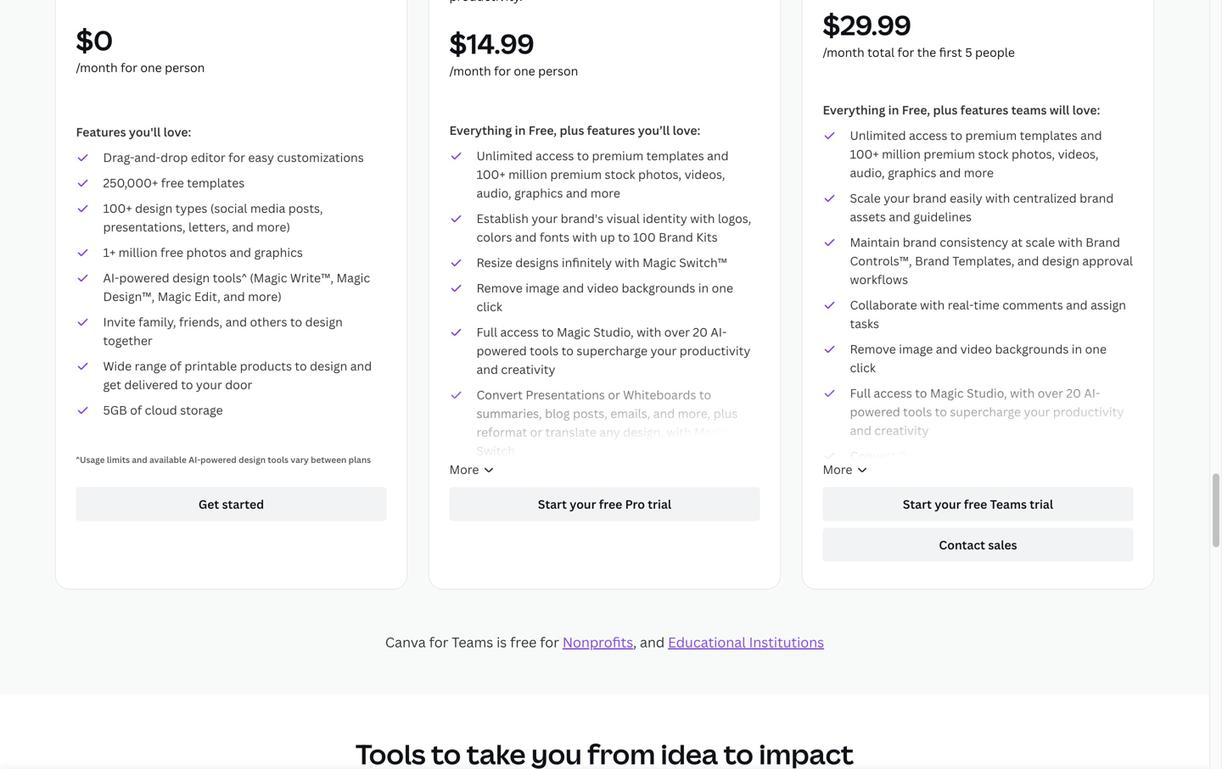 Task type: locate. For each thing, give the bounding box(es) containing it.
free
[[510, 634, 537, 652]]

for right free
[[540, 634, 559, 652]]

0 horizontal spatial for
[[429, 634, 448, 652]]

for
[[429, 634, 448, 652], [540, 634, 559, 652]]

canva
[[385, 634, 426, 652]]

1 horizontal spatial for
[[540, 634, 559, 652]]

educational institutions link
[[668, 634, 824, 652]]

for right canva
[[429, 634, 448, 652]]



Task type: describe. For each thing, give the bounding box(es) containing it.
1 for from the left
[[429, 634, 448, 652]]

,
[[633, 634, 637, 652]]

is
[[497, 634, 507, 652]]

educational
[[668, 634, 746, 652]]

nonprofits link
[[563, 634, 633, 652]]

teams
[[452, 634, 493, 652]]

canva for teams is free for nonprofits , and educational institutions
[[385, 634, 824, 652]]

institutions
[[749, 634, 824, 652]]

2 for from the left
[[540, 634, 559, 652]]

nonprofits
[[563, 634, 633, 652]]

and
[[640, 634, 665, 652]]



Task type: vqa. For each thing, say whether or not it's contained in the screenshot.
left "For"
yes



